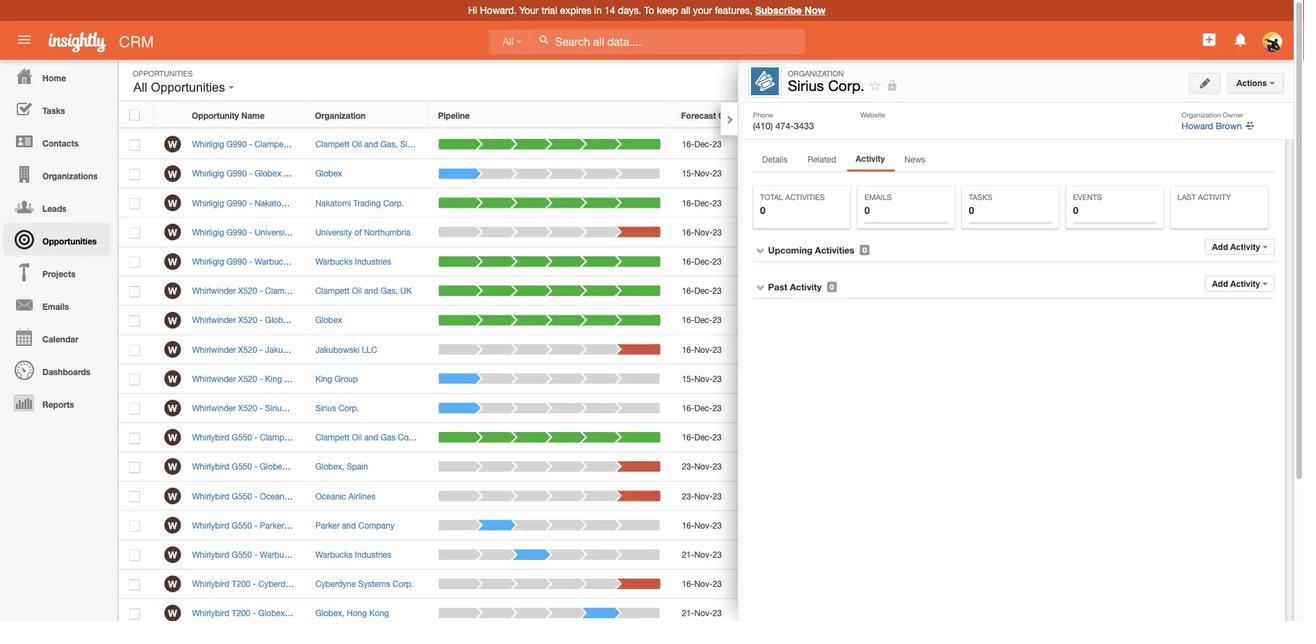 Task type: locate. For each thing, give the bounding box(es) containing it.
1 vertical spatial usd $‎300,000.00 cell
[[888, 247, 1012, 277]]

0 vertical spatial globex link
[[315, 169, 342, 178]]

2 g550 from the top
[[232, 462, 252, 472]]

w link for whirlybird g550 - clampett oil and gas corp. - katherine warren
[[164, 429, 181, 446]]

university left paula
[[315, 227, 352, 237]]

king
[[265, 374, 282, 384], [315, 374, 332, 384]]

15-nov-23 for globex
[[682, 169, 722, 178]]

1 group from the left
[[284, 374, 308, 384]]

x520 up whirlwinder x520 - globex - albert lee
[[238, 286, 257, 296]]

23 for whirlwinder x520 - jakubowski llc - jason castillo
[[713, 345, 722, 354]]

0 horizontal spatial hong
[[290, 608, 310, 618]]

1 vertical spatial all
[[133, 80, 147, 94]]

add activity
[[1212, 242, 1260, 252], [1212, 279, 1260, 288]]

16-nov-23 cell
[[671, 218, 765, 247], [671, 335, 765, 364], [671, 511, 765, 540], [671, 570, 765, 599]]

tags
[[1148, 220, 1168, 229]]

whirlwinder
[[192, 286, 236, 296], [192, 315, 236, 325], [192, 345, 236, 354], [192, 374, 236, 384], [192, 403, 236, 413]]

sirius corp.
[[788, 77, 865, 94], [315, 403, 359, 413]]

sirius down whirlwinder x520 - king group - chris chen
[[265, 403, 286, 413]]

brown for uk
[[807, 286, 831, 296]]

2 systems from the left
[[358, 579, 390, 589]]

warbucks industries link down 'lisa' at left bottom
[[315, 550, 391, 559]]

1 g550 from the top
[[232, 432, 252, 442]]

usd $‎300,000.00 cell
[[888, 130, 1012, 159], [888, 247, 1012, 277]]

w for whirlybird g550 - oceanic airlines - mark sakda
[[168, 490, 177, 502]]

cell
[[119, 159, 154, 189], [888, 277, 1012, 306], [765, 306, 888, 335], [888, 306, 1012, 335], [1046, 306, 1081, 335], [765, 335, 888, 364], [888, 335, 1012, 364], [1046, 335, 1081, 364], [765, 364, 888, 394], [888, 364, 1012, 394], [1046, 364, 1081, 394], [765, 394, 888, 423], [888, 394, 1012, 423], [1046, 394, 1081, 423], [765, 423, 888, 452], [888, 423, 1012, 452], [1046, 423, 1081, 452], [765, 452, 888, 482], [888, 452, 1012, 482], [1046, 452, 1081, 482], [765, 482, 888, 511], [888, 482, 1012, 511], [1046, 482, 1081, 511], [765, 511, 888, 540], [888, 511, 1012, 540], [1046, 511, 1081, 540], [765, 540, 888, 570], [888, 540, 1012, 570], [1046, 540, 1081, 570], [765, 570, 888, 599], [888, 570, 1012, 599], [1046, 570, 1081, 599], [765, 599, 888, 621], [888, 599, 1012, 621], [1046, 599, 1081, 621]]

howard brown link for samantha
[[776, 198, 831, 208]]

23 for whirlybird t200 - globex, hong kong - terry thomas
[[713, 608, 722, 618]]

0 horizontal spatial company
[[303, 520, 339, 530]]

15-nov-23 cell
[[671, 159, 765, 189], [671, 364, 765, 394]]

1 horizontal spatial sirius corp.
[[788, 77, 865, 94]]

clampett
[[255, 139, 289, 149], [315, 139, 350, 149], [265, 286, 299, 296], [315, 286, 350, 296], [260, 432, 294, 442], [315, 432, 350, 442]]

whirlybird t200 - globex, hong kong - terry thomas
[[192, 608, 390, 618]]

1 horizontal spatial singapore
[[400, 139, 438, 149]]

0 down emails 0
[[862, 246, 867, 255]]

mills down paula
[[363, 257, 380, 266]]

5 w from the top
[[168, 256, 177, 267]]

trial
[[542, 5, 557, 16]]

23-nov-23 cell for whirlybird g550 - globex, spain - katherine reyes
[[671, 452, 765, 482]]

1 horizontal spatial oceanic
[[315, 491, 346, 501]]

15 w row from the top
[[119, 540, 1081, 570]]

whirlwinder for whirlwinder x520 - king group - chris chen
[[192, 374, 236, 384]]

5 follow image from the top
[[1022, 519, 1035, 533]]

23-
[[682, 462, 694, 472], [682, 491, 694, 501]]

4 follow image from the top
[[1022, 431, 1035, 445]]

0 inside the total activities 0
[[760, 204, 765, 216]]

15-nov-23 for king group
[[682, 374, 722, 384]]

12 w from the top
[[168, 461, 177, 473]]

tasks for tasks
[[42, 106, 65, 115]]

4 16-nov-23 from the top
[[682, 579, 722, 589]]

opportunity tags
[[1090, 220, 1168, 229]]

king up whirlwinder x520 - sirius corp. - tina martin
[[265, 374, 282, 384]]

warbucks industries link for whirligig g990 - warbucks industries - roger mills
[[315, 257, 391, 266]]

opportunity name
[[192, 110, 265, 120]]

0 horizontal spatial cyberdyne
[[258, 579, 299, 589]]

tasks link
[[3, 92, 111, 125]]

singapore left aaron
[[339, 139, 377, 149]]

g550 down whirlybird g550 - globex, spain - katherine reyes
[[232, 491, 252, 501]]

0 vertical spatial warbucks industries link
[[315, 257, 391, 266]]

whirligig g990 - university of northumbria - paula oliver link
[[192, 227, 409, 237]]

whirlybird for whirlybird t200 - globex, hong kong - terry thomas
[[192, 608, 229, 618]]

howard brown for singapore
[[776, 139, 831, 149]]

1 horizontal spatial katherine
[[371, 432, 407, 442]]

1 horizontal spatial nakatomi
[[315, 198, 351, 208]]

howard right chevron down image
[[776, 286, 805, 296]]

usd left $‎110,000.00
[[899, 227, 916, 237]]

1 horizontal spatial all
[[503, 36, 513, 47]]

1 horizontal spatial northumbria
[[364, 227, 411, 237]]

16-dec-23 cell for corp.
[[671, 423, 765, 452]]

1 vertical spatial warbucks industries link
[[315, 550, 391, 559]]

1 vertical spatial $‎300,000.00
[[919, 257, 965, 266]]

$‎300,000.00 for clampett oil and gas, singapore
[[919, 139, 965, 149]]

0 horizontal spatial parker
[[260, 520, 284, 530]]

1 horizontal spatial university
[[315, 227, 352, 237]]

no tags
[[1104, 262, 1134, 272]]

0 vertical spatial sirius corp.
[[788, 77, 865, 94]]

howard brown for uk
[[776, 286, 831, 296]]

hong down whirlybird t200 - cyberdyne systems corp. - nicole gomez
[[290, 608, 310, 618]]

1 horizontal spatial king
[[315, 374, 332, 384]]

sirius corp. down king group
[[315, 403, 359, 413]]

oil up whirlybird g550 - globex, spain - katherine reyes link
[[296, 432, 306, 442]]

navigation
[[0, 60, 111, 419]]

notes
[[1199, 165, 1221, 175]]

1 vertical spatial 15-nov-23
[[682, 374, 722, 384]]

6 follow image from the top
[[1022, 549, 1035, 562]]

5 whirlwinder from the top
[[192, 403, 236, 413]]

company left 'lisa' at left bottom
[[303, 520, 339, 530]]

1 vertical spatial emails
[[42, 302, 69, 311]]

t200 for globex,
[[232, 608, 250, 618]]

2 add activity button from the top
[[1205, 276, 1275, 292]]

reyes
[[358, 462, 381, 472]]

0 horizontal spatial of
[[294, 227, 301, 237]]

0 vertical spatial 21-nov-23
[[682, 550, 722, 559]]

sirius corp. up responsible at the top right
[[788, 77, 865, 94]]

follow image for whirlybird g550 - warbucks industries - roger mills
[[1022, 549, 1035, 562]]

16- for whirlybird g550 - parker and company - lisa parker
[[682, 520, 694, 530]]

2 kong from the left
[[369, 608, 389, 618]]

3 w link from the top
[[164, 195, 181, 211]]

w for whirlybird g550 - parker and company - lisa parker
[[168, 520, 177, 531]]

oceanic
[[260, 491, 291, 501], [315, 491, 346, 501]]

0 horizontal spatial llc
[[312, 345, 327, 354]]

1 horizontal spatial opportunity
[[1090, 220, 1146, 229]]

0 vertical spatial albert
[[289, 169, 311, 178]]

globex link
[[315, 169, 342, 178], [315, 315, 342, 325]]

w link for whirligig g990 - clampett oil and gas, singapore - aaron lang
[[164, 136, 181, 153]]

23 for whirlybird g550 - globex, spain - katherine reyes
[[713, 462, 722, 472]]

albert down "whirlwinder x520 - clampett oil and gas, uk - nicholas flores" on the left top of the page
[[300, 315, 322, 325]]

1 vertical spatial roger
[[344, 550, 366, 559]]

2 oceanic from the left
[[315, 491, 346, 501]]

opportunity down 16-nov-23 import link
[[1090, 220, 1146, 229]]

0
[[760, 204, 765, 216], [864, 204, 870, 216], [969, 204, 974, 216], [1073, 204, 1079, 216], [862, 246, 867, 255], [830, 282, 834, 291]]

llc left jason
[[312, 345, 327, 354]]

follow image
[[1022, 168, 1035, 181], [1022, 256, 1035, 269], [1022, 344, 1035, 357], [1022, 431, 1035, 445], [1022, 519, 1035, 533], [1022, 549, 1035, 562], [1022, 607, 1035, 621]]

warbucks
[[255, 257, 292, 266], [315, 257, 353, 266], [260, 550, 297, 559], [315, 550, 353, 559]]

16 w from the top
[[168, 578, 177, 590]]

0 vertical spatial all
[[503, 36, 513, 47]]

0 horizontal spatial systems
[[301, 579, 333, 589]]

5 w link from the top
[[164, 253, 181, 270]]

globex down whirlwinder x520 - clampett oil and gas, uk - nicholas flores link
[[315, 315, 342, 325]]

sirius
[[788, 77, 824, 94], [265, 403, 286, 413], [315, 403, 336, 413]]

3 whirlybird from the top
[[192, 491, 229, 501]]

warbucks industries for whirligig g990 - warbucks industries - roger mills
[[315, 257, 391, 266]]

3 g550 from the top
[[232, 491, 252, 501]]

x520
[[238, 286, 257, 296], [238, 315, 257, 325], [238, 345, 257, 354], [238, 374, 257, 384], [238, 403, 257, 413]]

record permissions image
[[886, 77, 898, 94]]

globex, hong kong link
[[315, 608, 389, 618]]

singapore down pipeline
[[400, 139, 438, 149]]

16- for whirligig g990 - clampett oil and gas, singapore - aaron lang
[[682, 139, 694, 149]]

organization
[[788, 69, 844, 78], [315, 110, 366, 120], [1182, 110, 1221, 118]]

uk down oliver
[[400, 286, 412, 296]]

usd down the 'news'
[[899, 169, 916, 178]]

gas down sirius corp. link
[[325, 432, 340, 442]]

opportunity
[[1188, 75, 1235, 84], [192, 110, 239, 120], [1090, 220, 1146, 229]]

nov- for globex, hong kong
[[694, 608, 713, 618]]

23-nov-23 cell for whirlybird g550 - oceanic airlines - mark sakda
[[671, 482, 765, 511]]

15 w from the top
[[168, 549, 177, 561]]

and up the whirlybird g550 - warbucks industries - roger mills link
[[286, 520, 300, 530]]

16- for whirlybird t200 - cyberdyne systems corp. - nicole gomez
[[682, 579, 694, 589]]

whirlybird t200 - cyberdyne systems corp. - nicole gomez link
[[192, 579, 424, 589]]

3 dec- from the top
[[694, 257, 712, 266]]

0 horizontal spatial all
[[133, 80, 147, 94]]

None checkbox
[[129, 109, 140, 120], [130, 140, 140, 151], [130, 198, 140, 209], [130, 345, 140, 356], [130, 374, 140, 385], [130, 462, 140, 473], [130, 491, 140, 502], [130, 579, 140, 590], [130, 609, 140, 620], [129, 109, 140, 120], [130, 140, 140, 151], [130, 198, 140, 209], [130, 345, 140, 356], [130, 374, 140, 385], [130, 462, 140, 473], [130, 491, 140, 502], [130, 579, 140, 590], [130, 609, 140, 620]]

emails
[[864, 193, 892, 202], [42, 302, 69, 311]]

chevron down image
[[756, 282, 766, 292]]

nov- for cyberdyne systems corp.
[[694, 579, 713, 589]]

1 21-nov-23 cell from the top
[[671, 540, 765, 570]]

usd down usd $‎110,000.00
[[899, 257, 916, 266]]

1 horizontal spatial systems
[[358, 579, 390, 589]]

whirligig g990 - university of northumbria - paula oliver
[[192, 227, 402, 237]]

1 16-dec-23 cell from the top
[[671, 130, 765, 159]]

dec- for whirlwinder x520 - globex - albert lee
[[694, 315, 712, 325]]

1 vertical spatial 23-nov-23
[[682, 491, 722, 501]]

reports link
[[3, 386, 111, 419]]

all down howard.
[[503, 36, 513, 47]]

21-nov-23 cell
[[671, 540, 765, 570], [671, 599, 765, 621]]

1 horizontal spatial cyberdyne
[[315, 579, 356, 589]]

nov-
[[694, 169, 713, 178], [1115, 203, 1133, 213], [694, 227, 713, 237], [694, 345, 713, 354], [694, 374, 713, 384], [694, 462, 713, 472], [694, 491, 713, 501], [694, 520, 713, 530], [694, 550, 713, 559], [694, 579, 713, 589], [694, 608, 713, 618]]

0 down the events
[[1073, 204, 1079, 216]]

warbucks industries link down 'university of northumbria' link
[[315, 257, 391, 266]]

nov- for oceanic airlines
[[694, 491, 713, 501]]

all opportunities button
[[130, 77, 238, 98]]

0 vertical spatial 21-nov-23 cell
[[671, 540, 765, 570]]

whirligig for whirligig g990 - globex - albert lee
[[192, 169, 224, 178]]

0 vertical spatial mills
[[363, 257, 380, 266]]

1 vertical spatial albert
[[300, 315, 322, 325]]

0 vertical spatial your
[[519, 5, 539, 16]]

usd $‎300,000.00 cell up $‎180,000.00
[[888, 130, 1012, 159]]

7 16-dec-23 cell from the top
[[671, 423, 765, 452]]

clampett oil and gas corp.
[[315, 432, 419, 442]]

clampett up whirligig g990 - globex - albert lee link
[[255, 139, 289, 149]]

7 16-dec-23 from the top
[[682, 432, 722, 442]]

0 horizontal spatial trading
[[293, 198, 320, 208]]

23-nov-23 cell
[[671, 452, 765, 482], [671, 482, 765, 511]]

subscribe
[[755, 5, 802, 16]]

None checkbox
[[130, 169, 140, 180], [130, 228, 140, 239], [130, 257, 140, 268], [130, 286, 140, 297], [130, 315, 140, 327], [130, 403, 140, 415], [130, 433, 140, 444], [130, 521, 140, 532], [130, 550, 140, 561], [130, 169, 140, 180], [130, 228, 140, 239], [130, 257, 140, 268], [130, 286, 140, 297], [130, 315, 140, 327], [130, 403, 140, 415], [130, 433, 140, 444], [130, 521, 140, 532], [130, 550, 140, 561]]

13 w row from the top
[[119, 482, 1081, 511]]

lee for whirlwinder x520 - globex - albert lee
[[324, 315, 338, 325]]

king left chen
[[315, 374, 332, 384]]

forecast
[[681, 110, 716, 120]]

organization up responsible at the top right
[[788, 69, 844, 78]]

nov- for globex
[[694, 169, 713, 178]]

1 15- from the top
[[682, 169, 694, 178]]

usd for oliver
[[899, 227, 916, 237]]

row group
[[119, 130, 1081, 621]]

katherine left warren
[[371, 432, 407, 442]]

1 horizontal spatial gas
[[381, 432, 396, 442]]

16-nov-23 import
[[1100, 203, 1169, 213]]

1 globex link from the top
[[315, 169, 342, 178]]

4 16-dec-23 from the top
[[682, 286, 722, 296]]

globex, hong kong
[[315, 608, 389, 618]]

cyberdyne systems corp. link
[[315, 579, 413, 589]]

oil down the whirligig g990 - warbucks industries - roger mills link
[[302, 286, 312, 296]]

group left chris
[[284, 374, 308, 384]]

activity link
[[847, 150, 893, 170]]

12 w row from the top
[[119, 452, 1081, 482]]

2 x520 from the top
[[238, 315, 257, 325]]

1 vertical spatial warbucks industries
[[315, 550, 391, 559]]

16-dec-23 for whirlwinder x520 - globex - albert lee
[[682, 315, 722, 325]]

1 vertical spatial 21-nov-23
[[682, 608, 722, 618]]

16 w link from the top
[[164, 576, 181, 592]]

1 23-nov-23 cell from the top
[[671, 452, 765, 482]]

1 w link from the top
[[164, 136, 181, 153]]

0 vertical spatial 15-
[[682, 169, 694, 178]]

opportunity left name on the left
[[192, 110, 239, 120]]

1 16-nov-23 cell from the top
[[671, 218, 765, 247]]

follow image for chen
[[1022, 373, 1035, 386]]

parker left 'lisa' at left bottom
[[315, 520, 340, 530]]

globex link down whirligig g990 - clampett oil and gas, singapore - aaron lang 'link'
[[315, 169, 342, 178]]

16- for whirligig g990 - nakatomi trading corp. - samantha wright
[[682, 198, 694, 208]]

3433
[[794, 120, 814, 131]]

1 horizontal spatial jakubowski
[[315, 345, 360, 354]]

cyberdyne systems corp.
[[315, 579, 413, 589]]

samantha
[[351, 198, 389, 208]]

organization left owner
[[1182, 110, 1221, 118]]

1 horizontal spatial parker
[[315, 520, 340, 530]]

emails for emails 0
[[864, 193, 892, 202]]

0 horizontal spatial kong
[[312, 608, 332, 618]]

w for whirligig g990 - globex - albert lee
[[168, 168, 177, 179]]

howard down details link
[[776, 198, 805, 208]]

airlines left mark
[[293, 491, 320, 501]]

0 horizontal spatial tasks
[[42, 106, 65, 115]]

0 inside tasks 0
[[969, 204, 974, 216]]

4 usd from the top
[[899, 227, 916, 237]]

1 vertical spatial t200
[[232, 608, 250, 618]]

uk
[[350, 286, 361, 296], [400, 286, 412, 296]]

-
[[249, 139, 252, 149], [380, 139, 383, 149], [249, 169, 252, 178], [284, 169, 287, 178], [249, 198, 252, 208], [346, 198, 349, 208], [249, 227, 252, 237], [352, 227, 355, 237], [249, 257, 252, 266], [333, 257, 336, 266], [260, 286, 263, 296], [364, 286, 367, 296], [260, 315, 263, 325], [294, 315, 297, 325], [260, 345, 263, 354], [329, 345, 332, 354], [260, 374, 263, 384], [310, 374, 313, 384], [260, 403, 263, 413], [311, 403, 314, 413], [254, 432, 258, 442], [365, 432, 369, 442], [254, 462, 258, 472], [315, 462, 318, 472], [254, 491, 258, 501], [322, 491, 325, 501], [254, 520, 258, 530], [341, 520, 344, 530], [254, 550, 258, 559], [338, 550, 341, 559], [253, 579, 256, 589], [359, 579, 362, 589], [253, 608, 256, 618], [334, 608, 338, 618]]

1 whirligig from the top
[[192, 139, 224, 149]]

1 horizontal spatial tasks
[[969, 193, 992, 202]]

hong down the cyberdyne systems corp.
[[347, 608, 367, 618]]

katherine
[[371, 432, 407, 442], [320, 462, 356, 472]]

kong down nicole
[[369, 608, 389, 618]]

company down sakda
[[358, 520, 394, 530]]

whirligig for whirligig g990 - clampett oil and gas, singapore - aaron lang
[[192, 139, 224, 149]]

2 whirlwinder from the top
[[192, 315, 236, 325]]

g990
[[226, 139, 247, 149], [226, 169, 247, 178], [226, 198, 247, 208], [226, 227, 247, 237], [226, 257, 247, 266]]

your
[[519, 5, 539, 16], [1090, 183, 1112, 192]]

2 g990 from the top
[[226, 169, 247, 178]]

dec- for whirlwinder x520 - sirius corp. - tina martin
[[694, 403, 712, 413]]

calendar
[[42, 334, 78, 344]]

1 northumbria from the left
[[303, 227, 350, 237]]

5 g550 from the top
[[232, 550, 252, 559]]

13 w from the top
[[168, 490, 177, 502]]

forecast close date
[[681, 110, 762, 120]]

23 for whirlybird t200 - cyberdyne systems corp. - nicole gomez
[[713, 579, 722, 589]]

gas
[[325, 432, 340, 442], [381, 432, 396, 442]]

1 horizontal spatial of
[[354, 227, 362, 237]]

w for whirlwinder x520 - globex - albert lee
[[168, 315, 177, 326]]

w link for whirlwinder x520 - jakubowski llc - jason castillo
[[164, 341, 181, 358]]

systems up thomas
[[358, 579, 390, 589]]

brown for samantha
[[807, 198, 831, 208]]

no
[[1104, 262, 1115, 272]]

1 horizontal spatial kong
[[369, 608, 389, 618]]

and up whirligig g990 - globex - albert lee link
[[303, 139, 317, 149]]

0 horizontal spatial nakatomi
[[255, 198, 290, 208]]

9 w link from the top
[[164, 370, 181, 387]]

2 nakatomi from the left
[[315, 198, 351, 208]]

4 16-nov-23 cell from the top
[[671, 570, 765, 599]]

your up the events
[[1090, 183, 1112, 192]]

1 23-nov-23 from the top
[[682, 462, 722, 472]]

2 23-nov-23 from the top
[[682, 491, 722, 501]]

usd right emails 0
[[899, 198, 916, 208]]

1 $‎300,000.00 from the top
[[919, 139, 965, 149]]

16-dec-23 cell
[[671, 130, 765, 159], [671, 189, 765, 218], [671, 247, 765, 277], [671, 277, 765, 306], [671, 306, 765, 335], [671, 394, 765, 423], [671, 423, 765, 452]]

whirlwinder x520 - jakubowski llc - jason castillo
[[192, 345, 387, 354]]

1 horizontal spatial company
[[358, 520, 394, 530]]

0 horizontal spatial university
[[255, 227, 291, 237]]

and left aaron
[[364, 139, 378, 149]]

user responsible
[[775, 110, 845, 120]]

nakatomi
[[255, 198, 290, 208], [315, 198, 351, 208]]

llc right jason
[[362, 345, 377, 354]]

whirlwinder x520 - sirius corp. - tina martin
[[192, 403, 359, 413]]

0 horizontal spatial singapore
[[339, 139, 377, 149]]

0 horizontal spatial northumbria
[[303, 227, 350, 237]]

1 of from the left
[[294, 227, 301, 237]]

tasks up contacts link
[[42, 106, 65, 115]]

nov- for jakubowski llc
[[694, 345, 713, 354]]

0 vertical spatial 15-nov-23
[[682, 169, 722, 178]]

row group containing w
[[119, 130, 1081, 621]]

lisa
[[347, 520, 362, 530]]

1 vertical spatial 21-nov-23 cell
[[671, 599, 765, 621]]

warbucks industries
[[315, 257, 391, 266], [315, 550, 391, 559]]

hi howard. your trial expires in 14 days. to keep all your features, subscribe now
[[468, 5, 826, 16]]

clampett oil and gas corp. link
[[315, 432, 419, 442]]

0 horizontal spatial airlines
[[293, 491, 320, 501]]

5 whirlybird from the top
[[192, 550, 229, 559]]

related
[[808, 154, 836, 164]]

2 w link from the top
[[164, 165, 181, 182]]

0 horizontal spatial oceanic
[[260, 491, 291, 501]]

0 vertical spatial roger
[[338, 257, 361, 266]]

0 vertical spatial add
[[1212, 242, 1228, 252]]

chevron right image
[[725, 115, 734, 124]]

tasks inside navigation
[[42, 106, 65, 115]]

phone
[[753, 110, 773, 118]]

0 horizontal spatial emails
[[42, 302, 69, 311]]

usd $‎450,000.00 cell
[[888, 189, 1012, 218]]

usd $‎300,000.00 down usd $‎110,000.00
[[899, 257, 965, 266]]

jason
[[335, 345, 357, 354]]

2 llc from the left
[[362, 345, 377, 354]]

w link for whirlybird t200 - cyberdyne systems corp. - nicole gomez
[[164, 576, 181, 592]]

of down whirligig g990 - nakatomi trading corp. - samantha wright
[[294, 227, 301, 237]]

x520 up whirlwinder x520 - sirius corp. - tina martin
[[238, 374, 257, 384]]

owner
[[1223, 110, 1243, 118]]

x520 for jakubowski
[[238, 345, 257, 354]]

activity inside 'link'
[[856, 154, 885, 163]]

0 down "total"
[[760, 204, 765, 216]]

11 w link from the top
[[164, 429, 181, 446]]

21- for warbucks industries
[[682, 550, 694, 559]]

7 w link from the top
[[164, 312, 181, 328]]

1 vertical spatial 15-nov-23 cell
[[671, 364, 765, 394]]

uk left the nicholas
[[350, 286, 361, 296]]

g550 down whirlybird g550 - parker and company - lisa parker
[[232, 550, 252, 559]]

16-dec-23 for whirlybird g550 - clampett oil and gas corp. - katherine warren
[[682, 432, 722, 442]]

actions
[[1236, 79, 1269, 88]]

warbucks down whirligig g990 - university of northumbria - paula oliver
[[255, 257, 292, 266]]

1 horizontal spatial llc
[[362, 345, 377, 354]]

kong left terry
[[312, 608, 332, 618]]

1 airlines from the left
[[293, 491, 320, 501]]

1 vertical spatial usd $‎300,000.00
[[899, 257, 965, 266]]

activities right upcoming
[[815, 245, 854, 255]]

2 add from the top
[[1212, 279, 1228, 288]]

whirlwinder for whirlwinder x520 - sirius corp. - tina martin
[[192, 403, 236, 413]]

0 vertical spatial add activity
[[1212, 242, 1260, 252]]

16-dec-23 for whirlwinder x520 - sirius corp. - tina martin
[[682, 403, 722, 413]]

nov- for king group
[[694, 374, 713, 384]]

follow image
[[869, 79, 882, 92], [1022, 138, 1035, 152], [1022, 197, 1035, 210], [1022, 226, 1035, 239], [1022, 285, 1035, 298], [1022, 314, 1035, 327], [1022, 373, 1035, 386], [1022, 402, 1035, 415], [1022, 461, 1035, 474], [1022, 490, 1035, 503], [1022, 578, 1035, 591]]

nakatomi trading corp. link
[[315, 198, 404, 208]]

x520 for clampett
[[238, 286, 257, 296]]

whirlybird for whirlybird g550 - parker and company - lisa parker
[[192, 520, 229, 530]]

tasks down usd $‎180,000.00 cell
[[969, 193, 992, 202]]

3 whirlwinder from the top
[[192, 345, 236, 354]]

15-nov-23
[[682, 169, 722, 178], [682, 374, 722, 384]]

1 dec- from the top
[[694, 139, 712, 149]]

lee up jason
[[324, 315, 338, 325]]

1 vertical spatial 23-
[[682, 491, 694, 501]]

2 whirlybird from the top
[[192, 462, 229, 472]]

opportunities inside button
[[151, 80, 225, 94]]

g550 up whirlybird g550 - oceanic airlines - mark sakda
[[232, 462, 252, 472]]

whirlybird for whirlybird t200 - cyberdyne systems corp. - nicole gomez
[[192, 579, 229, 589]]

1 add activity button from the top
[[1205, 239, 1275, 255]]

recent
[[1114, 183, 1146, 192]]

1 vertical spatial add
[[1212, 279, 1228, 288]]

dec- for whirligig g990 - warbucks industries - roger mills
[[694, 257, 712, 266]]

0 vertical spatial usd $‎300,000.00
[[899, 139, 965, 149]]

0 horizontal spatial opportunity
[[192, 110, 239, 120]]

follow image for whirlybird g550 - parker and company - lisa parker
[[1022, 519, 1035, 533]]

column header
[[888, 102, 1011, 128], [1011, 102, 1046, 128], [1046, 102, 1080, 128]]

2 21- from the top
[[682, 608, 694, 618]]

howard
[[1182, 120, 1213, 131], [776, 139, 805, 149], [776, 169, 805, 178], [776, 198, 805, 208], [776, 227, 805, 237], [776, 257, 805, 266], [776, 286, 805, 296]]

2 horizontal spatial parker
[[364, 520, 388, 530]]

parker and company link
[[315, 520, 394, 530]]

1 vertical spatial opportunity
[[192, 110, 239, 120]]

all
[[503, 36, 513, 47], [133, 80, 147, 94]]

emails link
[[3, 288, 111, 321]]

usd $‎300,000.00 for clampett oil and gas, singapore
[[899, 139, 965, 149]]

roger down parker and company
[[344, 550, 366, 559]]

1 horizontal spatial group
[[335, 374, 358, 384]]

export
[[1102, 165, 1127, 175]]

mills for whirlybird g550 - warbucks industries - roger mills
[[369, 550, 386, 559]]

all inside button
[[133, 80, 147, 94]]

16-nov-23 for corp.
[[682, 579, 722, 589]]

hong
[[290, 608, 310, 618], [347, 608, 367, 618]]

4 dec- from the top
[[694, 286, 712, 296]]

0 vertical spatial 15-nov-23 cell
[[671, 159, 765, 189]]

spain up sakda
[[347, 462, 368, 472]]

0 down activity 'link'
[[864, 204, 870, 216]]

17 w row from the top
[[119, 599, 1081, 621]]

lee down whirligig g990 - clampett oil and gas, singapore - aaron lang 'link'
[[314, 169, 327, 178]]

industries
[[294, 257, 331, 266], [355, 257, 391, 266], [299, 550, 336, 559], [355, 550, 391, 559]]

1 horizontal spatial emails
[[864, 193, 892, 202]]

1 horizontal spatial trading
[[353, 198, 381, 208]]

trading up paula
[[353, 198, 381, 208]]

8 w row from the top
[[119, 335, 1081, 364]]

2 dec- from the top
[[694, 198, 712, 208]]

7 w row from the top
[[119, 306, 1081, 335]]

w link for whirlwinder x520 - clampett oil and gas, uk - nicholas flores
[[164, 282, 181, 299]]

3 column header from the left
[[1046, 102, 1080, 128]]

1 whirlybird from the top
[[192, 432, 229, 442]]

23- for sakda
[[682, 491, 694, 501]]

x520 down whirlwinder x520 - king group - chris chen
[[238, 403, 257, 413]]

$‎300,000.00 down $‎110,000.00
[[919, 257, 965, 266]]

3 16-nov-23 cell from the top
[[671, 511, 765, 540]]

0 vertical spatial 23-nov-23
[[682, 462, 722, 472]]

5 g990 from the top
[[226, 257, 247, 266]]

total
[[760, 193, 783, 202]]

0 vertical spatial lee
[[314, 169, 327, 178]]

9 w from the top
[[168, 373, 177, 385]]

gas left warren
[[381, 432, 396, 442]]

1 t200 from the top
[[232, 579, 250, 589]]

date
[[743, 110, 762, 120]]

row
[[119, 102, 1080, 128]]

follow image for nicole
[[1022, 578, 1035, 591]]

calendar link
[[3, 321, 111, 354]]

1 llc from the left
[[312, 345, 327, 354]]

2 $‎300,000.00 from the top
[[919, 257, 965, 266]]

2 usd $‎300,000.00 cell from the top
[[888, 247, 1012, 277]]

lee for whirligig g990 - globex - albert lee
[[314, 169, 327, 178]]

warbucks industries for whirlybird g550 - warbucks industries - roger mills
[[315, 550, 391, 559]]

0 vertical spatial 21-
[[682, 550, 694, 559]]

2 23- from the top
[[682, 491, 694, 501]]

1 horizontal spatial sirius
[[315, 403, 336, 413]]

howard for uk
[[776, 286, 805, 296]]

w row
[[119, 130, 1081, 159], [119, 159, 1081, 189], [119, 189, 1081, 218], [119, 218, 1081, 247], [119, 247, 1081, 277], [119, 277, 1081, 306], [119, 306, 1081, 335], [119, 335, 1081, 364], [119, 364, 1081, 394], [119, 394, 1081, 423], [119, 423, 1081, 452], [119, 452, 1081, 482], [119, 482, 1081, 511], [119, 511, 1081, 540], [119, 540, 1081, 570], [119, 570, 1081, 599], [119, 599, 1081, 621]]

white image
[[539, 35, 548, 44]]

1 horizontal spatial hong
[[347, 608, 367, 618]]

3 whirligig from the top
[[192, 198, 224, 208]]

7 whirlybird from the top
[[192, 608, 229, 618]]

industries up nicole
[[355, 550, 391, 559]]

of down nakatomi trading corp. link
[[354, 227, 362, 237]]

23 for whirlybird g550 - oceanic airlines - mark sakda
[[713, 491, 722, 501]]

all for all opportunities
[[133, 80, 147, 94]]

whirlybird g550 - globex, spain - katherine reyes link
[[192, 462, 388, 472]]

0 horizontal spatial uk
[[350, 286, 361, 296]]

albert for whirlwinder x520 - globex - albert lee
[[300, 315, 322, 325]]

show sidebar image
[[1126, 75, 1136, 85]]

3 usd from the top
[[899, 198, 916, 208]]

opportunities up the imports on the top right of page
[[1129, 165, 1180, 175]]

new opportunity
[[1168, 75, 1235, 84]]

1 horizontal spatial spain
[[347, 462, 368, 472]]

w for whirligig g990 - clampett oil and gas, singapore - aaron lang
[[168, 139, 177, 150]]

g550 down whirlybird g550 - oceanic airlines - mark sakda
[[232, 520, 252, 530]]

w for whirligig g990 - nakatomi trading corp. - samantha wright
[[168, 197, 177, 209]]

$‎300,000.00
[[919, 139, 965, 149], [919, 257, 965, 266]]

6 whirlybird from the top
[[192, 579, 229, 589]]

airlines right mark
[[348, 491, 375, 501]]

23-nov-23
[[682, 462, 722, 472], [682, 491, 722, 501]]

w link for whirligig g990 - globex - albert lee
[[164, 165, 181, 182]]

5 x520 from the top
[[238, 403, 257, 413]]

1 vertical spatial tasks
[[969, 193, 992, 202]]

total activities 0
[[760, 193, 825, 216]]

contacts link
[[3, 125, 111, 158]]

1 vertical spatial 15-
[[682, 374, 694, 384]]

1 vertical spatial katherine
[[320, 462, 356, 472]]

clampett down whirligig g990 - warbucks industries - roger mills at the top left of page
[[265, 286, 299, 296]]

northumbria down wright
[[364, 227, 411, 237]]

1 horizontal spatial your
[[1090, 183, 1112, 192]]

jakubowski up whirlwinder x520 - king group - chris chen link
[[265, 345, 309, 354]]

albert up whirligig g990 - nakatomi trading corp. - samantha wright
[[289, 169, 311, 178]]

organization up whirligig g990 - clampett oil and gas, singapore - aaron lang 'link'
[[315, 110, 366, 120]]

5 dec- from the top
[[694, 315, 712, 325]]

dashboards link
[[3, 354, 111, 386]]

1 vertical spatial add activity button
[[1205, 276, 1275, 292]]

globex link down whirlwinder x520 - clampett oil and gas, uk - nicholas flores link
[[315, 315, 342, 325]]

spain down whirlybird g550 - clampett oil and gas corp. - katherine warren
[[291, 462, 313, 472]]

trading up the whirligig g990 - university of northumbria - paula oliver link
[[293, 198, 320, 208]]

2 vertical spatial opportunity
[[1090, 220, 1146, 229]]

6 w from the top
[[168, 285, 177, 297]]

2 21-nov-23 from the top
[[682, 608, 722, 618]]

notifications image
[[1232, 31, 1249, 48]]

1 horizontal spatial organization
[[788, 69, 844, 78]]

import
[[1144, 203, 1169, 213]]

w link for whirlybird g550 - parker and company - lisa parker
[[164, 517, 181, 534]]

0 vertical spatial add activity button
[[1205, 239, 1275, 255]]

activities inside the total activities 0
[[785, 193, 825, 202]]

0 vertical spatial activities
[[785, 193, 825, 202]]

1 horizontal spatial uk
[[400, 286, 412, 296]]

w link for whirlybird t200 - globex, hong kong - terry thomas
[[164, 605, 181, 621]]

usd for wright
[[899, 198, 916, 208]]

0 vertical spatial t200
[[232, 579, 250, 589]]

2 column header from the left
[[1011, 102, 1046, 128]]

w link for whirligig g990 - university of northumbria - paula oliver
[[164, 224, 181, 241]]



Task type: vqa. For each thing, say whether or not it's contained in the screenshot.
top Progress
no



Task type: describe. For each thing, give the bounding box(es) containing it.
crm
[[119, 33, 154, 50]]

5 w row from the top
[[119, 247, 1081, 277]]

2 horizontal spatial organization
[[1182, 110, 1221, 118]]

warbucks up whirlwinder x520 - clampett oil and gas, uk - nicholas flores link
[[315, 257, 353, 266]]

news
[[904, 154, 925, 164]]

sirius corp. inside w row
[[315, 403, 359, 413]]

howard.
[[480, 5, 517, 16]]

0 horizontal spatial organization
[[315, 110, 366, 120]]

0 vertical spatial katherine
[[371, 432, 407, 442]]

name
[[241, 110, 265, 120]]

industries down paula
[[355, 257, 391, 266]]

phone (410) 474-3433
[[753, 110, 814, 131]]

reports
[[42, 399, 74, 409]]

1 parker from the left
[[260, 520, 284, 530]]

howard down details
[[776, 169, 805, 178]]

14 w row from the top
[[119, 511, 1081, 540]]

1 jakubowski from the left
[[265, 345, 309, 354]]

whirligig for whirligig g990 - nakatomi trading corp. - samantha wright
[[192, 198, 224, 208]]

2 of from the left
[[354, 227, 362, 237]]

globex, down whirlybird t200 - cyberdyne systems corp. - nicole gomez
[[258, 608, 287, 618]]

whirlybird for whirlybird g550 - oceanic airlines - mark sakda
[[192, 491, 229, 501]]

2 cyberdyne from the left
[[315, 579, 356, 589]]

paula
[[358, 227, 379, 237]]

and up reyes
[[364, 432, 378, 442]]

your
[[693, 5, 712, 16]]

w for whirlwinder x520 - jakubowski llc - jason castillo
[[168, 344, 177, 355]]

w for whirlybird g550 - warbucks industries - roger mills
[[168, 549, 177, 561]]

0 inside events 0
[[1073, 204, 1079, 216]]

globex, down whirlybird t200 - cyberdyne systems corp. - nicole gomez link
[[315, 608, 344, 618]]

opportunities link
[[3, 223, 111, 256]]

w link for whirligig g990 - warbucks industries - roger mills
[[164, 253, 181, 270]]

1 trading from the left
[[293, 198, 320, 208]]

1 company from the left
[[303, 520, 339, 530]]

chevron down image
[[756, 246, 766, 255]]

2 usd from the top
[[899, 169, 916, 178]]

gas, left lang
[[381, 139, 398, 149]]

whirlybird t200 - globex, hong kong - terry thomas link
[[192, 608, 397, 618]]

university of northumbria
[[315, 227, 411, 237]]

castillo
[[359, 345, 387, 354]]

1 singapore from the left
[[339, 139, 377, 149]]

9 w row from the top
[[119, 364, 1081, 394]]

change record owner image
[[1245, 119, 1254, 132]]

albert for whirligig g990 - globex - albert lee
[[289, 169, 311, 178]]

1 w row from the top
[[119, 130, 1081, 159]]

contacts
[[42, 138, 79, 148]]

tags
[[1117, 262, 1134, 272]]

$‎180,000.00
[[919, 169, 965, 178]]

dec- for whirligig g990 - nakatomi trading corp. - samantha wright
[[694, 198, 712, 208]]

whirlybird g550 - warbucks industries - roger mills link
[[192, 550, 392, 559]]

gas, left the nicholas
[[330, 286, 348, 296]]

oil up whirligig g990 - globex - albert lee link
[[291, 139, 301, 149]]

6 w row from the top
[[119, 277, 1081, 306]]

23 for whirlybird g550 - warbucks industries - roger mills
[[713, 550, 722, 559]]

w for whirlwinder x520 - clampett oil and gas, uk - nicholas flores
[[168, 285, 177, 297]]

1 university from the left
[[255, 227, 291, 237]]

and down oceanic airlines link
[[342, 520, 356, 530]]

1 gas from the left
[[325, 432, 340, 442]]

whirlwinder x520 - clampett oil and gas, uk - nicholas flores
[[192, 286, 427, 296]]

aaron
[[385, 139, 407, 149]]

2 singapore from the left
[[400, 139, 438, 149]]

to
[[644, 5, 654, 16]]

clampett down the whirligig g990 - warbucks industries - roger mills link
[[315, 286, 350, 296]]

1 cyberdyne from the left
[[258, 579, 299, 589]]

5 usd from the top
[[899, 257, 916, 266]]

2 company from the left
[[358, 520, 394, 530]]

16 w row from the top
[[119, 570, 1081, 599]]

16- for whirlybird g550 - clampett oil and gas corp. - katherine warren
[[682, 432, 694, 442]]

23 for whirligig g990 - warbucks industries - roger mills
[[712, 257, 722, 266]]

gas, up whirligig g990 - nakatomi trading corp. - samantha wright link
[[320, 139, 337, 149]]

whirligig g990 - clampett oil and gas, singapore - aaron lang link
[[192, 139, 435, 149]]

and down tina
[[309, 432, 323, 442]]

21-nov-23 cell for warbucks industries
[[671, 540, 765, 570]]

industries up whirlwinder x520 - clampett oil and gas, uk - nicholas flores link
[[294, 257, 331, 266]]

roger for whirlybird g550 - warbucks industries - roger mills
[[344, 550, 366, 559]]

16-nov-23 import link
[[1090, 203, 1169, 213]]

g550 for globex,
[[232, 462, 252, 472]]

university of northumbria link
[[315, 227, 411, 237]]

and down the whirligig g990 - warbucks industries - roger mills link
[[314, 286, 328, 296]]

globex link for whirlwinder x520 - globex - albert lee
[[315, 315, 342, 325]]

$‎110,000.00
[[919, 227, 965, 237]]

w link for whirligig g990 - nakatomi trading corp. - samantha wright
[[164, 195, 181, 211]]

organizations
[[42, 171, 98, 181]]

21-nov-23 for warbucks industries
[[682, 550, 722, 559]]

whirlwinder x520 - sirius corp. - tina martin link
[[192, 403, 365, 413]]

23 for whirlwinder x520 - clampett oil and gas, uk - nicholas flores
[[712, 286, 722, 296]]

oil left aaron
[[352, 139, 362, 149]]

21-nov-23 cell for globex, hong kong
[[671, 599, 765, 621]]

thomas
[[360, 608, 390, 618]]

w link for whirlwinder x520 - king group - chris chen
[[164, 370, 181, 387]]

days.
[[618, 5, 641, 16]]

w for whirlybird g550 - globex, spain - katherine reyes
[[168, 461, 177, 473]]

jakubowski llc link
[[315, 345, 377, 354]]

globex, up whirlybird g550 - oceanic airlines - mark sakda
[[260, 462, 289, 472]]

opportunities up projects link
[[42, 236, 97, 246]]

follow image for sakda
[[1022, 490, 1035, 503]]

industries up whirlybird t200 - cyberdyne systems corp. - nicole gomez link
[[299, 550, 336, 559]]

howard brown for samantha
[[776, 198, 831, 208]]

0 horizontal spatial katherine
[[320, 462, 356, 472]]

chris
[[315, 374, 335, 384]]

2 jakubowski from the left
[[315, 345, 360, 354]]

nov- for globex, spain
[[694, 462, 713, 472]]

emails 0
[[864, 193, 892, 216]]

subscribe now link
[[755, 5, 826, 16]]

nicole
[[364, 579, 388, 589]]

warbucks down whirlybird g550 - parker and company - lisa parker
[[260, 550, 297, 559]]

add for past activity
[[1212, 279, 1228, 288]]

hi
[[468, 5, 477, 16]]

sakda
[[349, 491, 373, 501]]

king group
[[315, 374, 358, 384]]

Search this list... text field
[[842, 69, 998, 90]]

user
[[775, 110, 794, 120]]

in
[[594, 5, 602, 16]]

1 column header from the left
[[888, 102, 1011, 128]]

expires
[[560, 5, 591, 16]]

1 king from the left
[[265, 374, 282, 384]]

16-dec-23 for whirligig g990 - clampett oil and gas, singapore - aaron lang
[[682, 139, 722, 149]]

upcoming activities
[[768, 245, 854, 255]]

nakatomi trading corp.
[[315, 198, 404, 208]]

x520 for sirius
[[238, 403, 257, 413]]

23 for whirlybird g550 - clampett oil and gas corp. - katherine warren
[[712, 432, 722, 442]]

emails for emails
[[42, 302, 69, 311]]

follow image for whirligig g990 - warbucks industries - roger mills
[[1022, 256, 1035, 269]]

whirlwinder x520 - clampett oil and gas, uk - nicholas flores link
[[192, 286, 434, 296]]

sirius corp. link
[[315, 403, 359, 413]]

3 w row from the top
[[119, 189, 1081, 218]]

x520 for globex
[[238, 315, 257, 325]]

activity for past activity link
[[790, 281, 822, 292]]

follow image for whirlwinder x520 - jakubowski llc - jason castillo
[[1022, 344, 1035, 357]]

14
[[604, 5, 615, 16]]

new opportunity link
[[1159, 69, 1244, 90]]

dec- for whirligig g990 - clampett oil and gas, singapore - aaron lang
[[694, 139, 712, 149]]

parker and company
[[315, 520, 394, 530]]

23 for whirligig g990 - university of northumbria - paula oliver
[[713, 227, 722, 237]]

add activity for past activity
[[1212, 279, 1260, 288]]

w for whirligig g990 - university of northumbria - paula oliver
[[168, 227, 177, 238]]

2 spain from the left
[[347, 462, 368, 472]]

organization owner
[[1182, 110, 1243, 118]]

whirlybird g550 - globex, spain - katherine reyes
[[192, 462, 381, 472]]

whirlybird t200 - cyberdyne systems corp. - nicole gomez
[[192, 579, 417, 589]]

oceanic airlines
[[315, 491, 375, 501]]

2 airlines from the left
[[348, 491, 375, 501]]

usd $‎300,000.00 for warbucks industries
[[899, 257, 965, 266]]

g990 for globex
[[226, 169, 247, 178]]

16-nov-23 cell for northumbria
[[671, 218, 765, 247]]

howard brown for paula
[[776, 227, 831, 237]]

globex, up mark
[[315, 462, 344, 472]]

all opportunities
[[133, 80, 229, 94]]

row containing opportunity name
[[119, 102, 1080, 128]]

usd $‎110,000.00 cell
[[888, 218, 1012, 247]]

2 16-nov-23 from the top
[[682, 345, 722, 354]]

whirlwinder x520 - globex - albert lee
[[192, 315, 338, 325]]

clampett down whirlwinder x520 - sirius corp. - tina martin
[[260, 432, 294, 442]]

oil down martin
[[352, 432, 362, 442]]

23 for whirlwinder x520 - king group - chris chen
[[713, 374, 722, 384]]

Search all data.... text field
[[531, 29, 805, 54]]

opportunities up all opportunities
[[133, 69, 193, 78]]

all for all
[[503, 36, 513, 47]]

close
[[718, 110, 741, 120]]

whirligig g990 - warbucks industries - roger mills
[[192, 257, 380, 266]]

activities for upcoming activities
[[815, 245, 854, 255]]

new
[[1168, 75, 1185, 84]]

11 w row from the top
[[119, 423, 1081, 452]]

23 for whirlwinder x520 - globex - albert lee
[[712, 315, 722, 325]]

2 group from the left
[[335, 374, 358, 384]]

warbucks down 'lisa' at left bottom
[[315, 550, 353, 559]]

whirlwinder x520 - king group - chris chen
[[192, 374, 357, 384]]

king group link
[[315, 374, 358, 384]]

all
[[681, 5, 690, 16]]

1 spain from the left
[[291, 462, 313, 472]]

whirligig for whirligig g990 - university of northumbria - paula oliver
[[192, 227, 224, 237]]

0 right past activity link
[[830, 282, 834, 291]]

gomez
[[390, 579, 417, 589]]

howard for samantha
[[776, 198, 805, 208]]

organization image
[[751, 67, 779, 95]]

2 northumbria from the left
[[364, 227, 411, 237]]

activity for add activity button associated with activity
[[1230, 279, 1260, 288]]

23 for whirligig g990 - nakatomi trading corp. - samantha wright
[[712, 198, 722, 208]]

23 for whirligig g990 - clampett oil and gas, singapore - aaron lang
[[712, 139, 722, 149]]

w for whirlwinder x520 - sirius corp. - tina martin
[[168, 403, 177, 414]]

news link
[[895, 150, 934, 171]]

1 uk from the left
[[350, 286, 361, 296]]

3 parker from the left
[[364, 520, 388, 530]]

follow image for singapore
[[1022, 138, 1035, 152]]

2 king from the left
[[315, 374, 332, 384]]

howard brown link for singapore
[[776, 139, 831, 149]]

clampett down sirius corp. link
[[315, 432, 350, 442]]

1 oceanic from the left
[[260, 491, 291, 501]]

globex up whirlwinder x520 - jakubowski llc - jason castillo
[[265, 315, 292, 325]]

1 systems from the left
[[301, 579, 333, 589]]

clampett oil and gas, uk link
[[315, 286, 412, 296]]

dashboards
[[42, 367, 90, 377]]

whirlwinder x520 - king group - chris chen link
[[192, 374, 364, 384]]

2 gas from the left
[[381, 432, 396, 442]]

2 parker from the left
[[315, 520, 340, 530]]

2 uk from the left
[[400, 286, 412, 296]]

wright
[[391, 198, 416, 208]]

projects
[[42, 269, 75, 279]]

whirlybird g550 - warbucks industries - roger mills
[[192, 550, 386, 559]]

globex up whirligig g990 - nakatomi trading corp. - samantha wright
[[255, 169, 281, 178]]

upcoming
[[768, 245, 812, 255]]

tina
[[317, 403, 333, 413]]

1 hong from the left
[[290, 608, 310, 618]]

activity for add activity button related to activities
[[1230, 242, 1260, 252]]

4 w row from the top
[[119, 218, 1081, 247]]

follow image for paula
[[1022, 226, 1035, 239]]

10 w row from the top
[[119, 394, 1081, 423]]

2 university from the left
[[315, 227, 352, 237]]

2 horizontal spatial sirius
[[788, 77, 824, 94]]

add activity for upcoming activities
[[1212, 242, 1260, 252]]

21- for globex, hong kong
[[682, 608, 694, 618]]

whirlybird g550 - parker and company - lisa parker
[[192, 520, 388, 530]]

follow image for whirlybird t200 - globex, hong kong - terry thomas
[[1022, 607, 1035, 621]]

and left flores
[[364, 286, 378, 296]]

16-dec-23 cell for uk
[[671, 277, 765, 306]]

w link for whirlybird g550 - oceanic airlines - mark sakda
[[164, 488, 181, 504]]

23-nov-23 for sakda
[[682, 491, 722, 501]]

16- for whirlwinder x520 - sirius corp. - tina martin
[[682, 403, 694, 413]]

actions button
[[1227, 73, 1284, 94]]

g550 for oceanic
[[232, 491, 252, 501]]

leads
[[42, 204, 67, 213]]

oil left the nicholas
[[352, 286, 362, 296]]

2 hong from the left
[[347, 608, 367, 618]]

g550 for warbucks
[[232, 550, 252, 559]]

lang
[[409, 139, 428, 149]]

5 16-dec-23 cell from the top
[[671, 306, 765, 335]]

features,
[[715, 5, 752, 16]]

navigation containing home
[[0, 60, 111, 419]]

brown for paula
[[807, 227, 831, 237]]

follow image for uk
[[1022, 285, 1035, 298]]

keep
[[657, 5, 678, 16]]

w link for whirlwinder x520 - sirius corp. - tina martin
[[164, 400, 181, 416]]

nov- for university of northumbria
[[694, 227, 713, 237]]

export opportunities and notes link
[[1090, 165, 1221, 175]]

16-dec-23 for whirligig g990 - nakatomi trading corp. - samantha wright
[[682, 198, 722, 208]]

x520 for king
[[238, 374, 257, 384]]

16-dec-23 for whirlwinder x520 - clampett oil and gas, uk - nicholas flores
[[682, 286, 722, 296]]

1 nakatomi from the left
[[255, 198, 290, 208]]

2 w row from the top
[[119, 159, 1081, 189]]

clampett left aaron
[[315, 139, 350, 149]]

whirligig g990 - nakatomi trading corp. - samantha wright link
[[192, 198, 422, 208]]

0 inside emails 0
[[864, 204, 870, 216]]

gas, left flores
[[381, 286, 398, 296]]

whirlwinder for whirlwinder x520 - clampett oil and gas, uk - nicholas flores
[[192, 286, 236, 296]]

home
[[42, 73, 66, 83]]

add activity button for activities
[[1205, 239, 1275, 255]]

1 kong from the left
[[312, 608, 332, 618]]

$‎300,000.00 for warbucks industries
[[919, 257, 965, 266]]

export opportunities and notes
[[1100, 165, 1221, 175]]

w link for whirlybird g550 - globex, spain - katherine reyes
[[164, 458, 181, 475]]

globex down whirligig g990 - clampett oil and gas, singapore - aaron lang 'link'
[[315, 169, 342, 178]]

2 horizontal spatial opportunity
[[1188, 75, 1235, 84]]

usd $‎180,000.00 cell
[[888, 159, 1012, 189]]

now
[[805, 5, 826, 16]]

16-dec-23 cell for samantha
[[671, 189, 765, 218]]

0 horizontal spatial sirius
[[265, 403, 286, 413]]

2 16-nov-23 cell from the top
[[671, 335, 765, 364]]

2 trading from the left
[[353, 198, 381, 208]]

mills for whirligig g990 - warbucks industries - roger mills
[[363, 257, 380, 266]]

23- for reyes
[[682, 462, 694, 472]]

howard down the organization owner
[[1182, 120, 1213, 131]]



